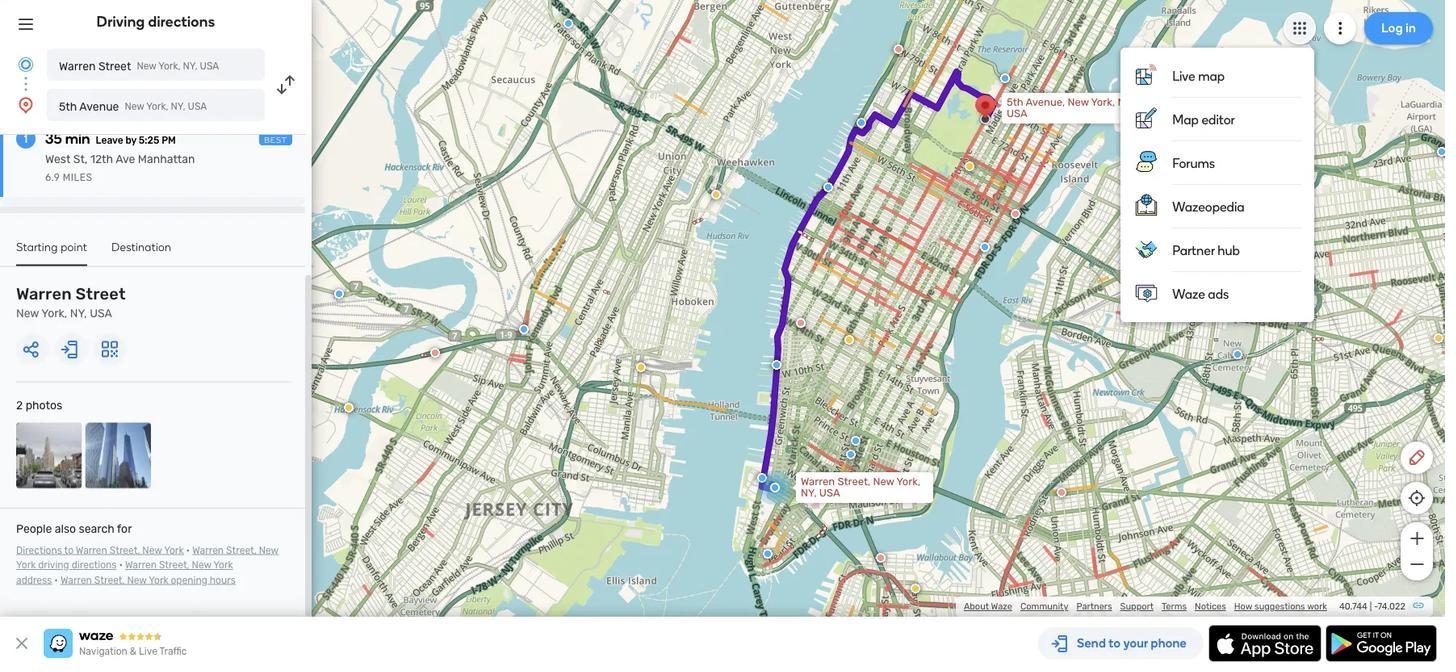 Task type: locate. For each thing, give the bounding box(es) containing it.
ny,
[[183, 61, 198, 72], [1118, 96, 1134, 109], [171, 101, 185, 112], [70, 307, 87, 321], [801, 487, 817, 499]]

2 horizontal spatial road closed image
[[894, 44, 904, 54]]

zoom out image
[[1407, 555, 1427, 574]]

1 horizontal spatial road closed image
[[1011, 209, 1021, 219]]

notices
[[1195, 601, 1226, 612]]

0 horizontal spatial road closed image
[[430, 348, 440, 358]]

live
[[139, 646, 157, 657]]

st,
[[73, 153, 88, 166]]

directions
[[16, 545, 62, 556]]

2 vertical spatial road closed image
[[1057, 488, 1067, 497]]

terms link
[[1162, 601, 1187, 612]]

west st, 12th ave manhattan 6.9 miles
[[45, 153, 195, 184]]

york,
[[158, 61, 181, 72], [1091, 96, 1115, 109], [146, 101, 168, 112], [41, 307, 67, 321], [897, 476, 921, 488]]

starting point
[[16, 240, 87, 254]]

traffic
[[159, 646, 187, 657]]

terms
[[1162, 601, 1187, 612]]

new inside 5th avenue new york, ny, usa
[[125, 101, 144, 112]]

0 vertical spatial road closed image
[[1011, 209, 1021, 219]]

by
[[126, 135, 137, 147]]

min
[[65, 130, 90, 148]]

street, for hours
[[94, 575, 125, 586]]

hazard image
[[965, 162, 975, 171], [845, 335, 854, 345], [344, 403, 354, 413], [911, 584, 921, 594]]

directions
[[148, 13, 215, 30], [72, 560, 117, 571]]

warren
[[59, 59, 96, 73], [16, 285, 72, 304], [801, 476, 835, 488], [76, 545, 107, 556], [192, 545, 224, 556], [125, 560, 157, 571], [60, 575, 92, 586]]

directions down directions to warren street, new york
[[72, 560, 117, 571]]

&
[[130, 646, 137, 657]]

usa inside warren street, new york, ny, usa
[[820, 487, 840, 499]]

york, inside 5th avenue new york, ny, usa
[[146, 101, 168, 112]]

avenue
[[79, 100, 119, 113]]

about
[[964, 601, 989, 612]]

warren street new york, ny, usa
[[59, 59, 219, 73], [16, 285, 126, 321]]

driving
[[97, 13, 145, 30]]

0 horizontal spatial hazard image
[[636, 363, 646, 372]]

ny, inside 5th avenue new york, ny, usa
[[171, 101, 185, 112]]

avenue,
[[1026, 96, 1065, 109]]

driving directions
[[97, 13, 215, 30]]

street, inside warren street, new york driving directions
[[226, 545, 257, 556]]

warren inside warren street, new york, ny, usa
[[801, 476, 835, 488]]

new
[[137, 61, 156, 72], [1068, 96, 1089, 109], [125, 101, 144, 112], [16, 307, 39, 321], [873, 476, 895, 488], [142, 545, 162, 556], [259, 545, 279, 556], [192, 560, 211, 571], [127, 575, 147, 586]]

5th left avenue,
[[1007, 96, 1024, 109]]

for
[[117, 522, 132, 536]]

destination button
[[111, 240, 171, 265]]

street, inside warren street, new york, ny, usa
[[838, 476, 871, 488]]

warren street, new york opening hours
[[60, 575, 236, 586]]

street up avenue
[[98, 59, 131, 73]]

hours
[[210, 575, 236, 586]]

york inside warren street, new york driving directions
[[16, 560, 36, 571]]

1 vertical spatial road closed image
[[796, 318, 806, 328]]

destination
[[111, 240, 171, 254]]

usa inside 5th avenue, new york, ny, usa
[[1007, 107, 1028, 120]]

5th for avenue
[[59, 100, 77, 113]]

york for warren street, new york driving directions
[[16, 560, 36, 571]]

1 horizontal spatial 5th
[[1007, 96, 1024, 109]]

link image
[[1412, 599, 1425, 612]]

0 horizontal spatial 5th
[[59, 100, 77, 113]]

5th avenue, new york, ny, usa
[[1007, 96, 1134, 120]]

1 horizontal spatial directions
[[148, 13, 215, 30]]

york, inside 5th avenue, new york, ny, usa
[[1091, 96, 1115, 109]]

warren inside warren street, new york address
[[125, 560, 157, 571]]

0 horizontal spatial directions
[[72, 560, 117, 571]]

street, for directions
[[226, 545, 257, 556]]

2 vertical spatial road closed image
[[876, 553, 886, 563]]

leave
[[96, 135, 123, 147]]

0 vertical spatial hazard image
[[711, 190, 721, 199]]

warren street new york, ny, usa down starting point button
[[16, 285, 126, 321]]

35
[[45, 130, 62, 148]]

street, inside warren street, new york address
[[159, 560, 189, 571]]

5th left avenue
[[59, 100, 77, 113]]

1 vertical spatial warren street new york, ny, usa
[[16, 285, 126, 321]]

1 vertical spatial directions
[[72, 560, 117, 571]]

0 horizontal spatial road closed image
[[796, 318, 806, 328]]

new inside warren street, new york, ny, usa
[[873, 476, 895, 488]]

york inside warren street, new york address
[[213, 560, 233, 571]]

road closed image
[[1011, 209, 1021, 219], [430, 348, 440, 358], [1057, 488, 1067, 497]]

1 horizontal spatial hazard image
[[711, 190, 721, 199]]

usa
[[200, 61, 219, 72], [188, 101, 207, 112], [1007, 107, 1028, 120], [90, 307, 112, 321], [820, 487, 840, 499]]

york up address
[[16, 560, 36, 571]]

5th
[[1007, 96, 1024, 109], [59, 100, 77, 113]]

people also search for
[[16, 522, 132, 536]]

warren street, new york address link
[[16, 560, 233, 586]]

navigation & live traffic
[[79, 646, 187, 657]]

about waze community partners support terms notices how suggestions work
[[964, 601, 1328, 612]]

1 horizontal spatial road closed image
[[876, 553, 886, 563]]

police image
[[1437, 147, 1446, 157], [980, 242, 990, 252], [334, 289, 344, 299], [519, 325, 529, 334], [772, 360, 782, 370], [851, 436, 861, 446], [846, 450, 856, 460], [757, 473, 767, 483]]

1 vertical spatial hazard image
[[1434, 334, 1444, 343]]

2 horizontal spatial road closed image
[[1057, 488, 1067, 497]]

support link
[[1121, 601, 1154, 612]]

directions right driving at left
[[148, 13, 215, 30]]

warren street, new york address
[[16, 560, 233, 586]]

people
[[16, 522, 52, 536]]

0 vertical spatial road closed image
[[894, 44, 904, 54]]

street
[[98, 59, 131, 73], [76, 285, 126, 304]]

street,
[[838, 476, 871, 488], [110, 545, 140, 556], [226, 545, 257, 556], [159, 560, 189, 571], [94, 575, 125, 586]]

opening
[[171, 575, 207, 586]]

york
[[164, 545, 184, 556], [16, 560, 36, 571], [213, 560, 233, 571], [149, 575, 168, 586]]

starting point button
[[16, 240, 87, 266]]

2 vertical spatial hazard image
[[636, 363, 646, 372]]

1 vertical spatial road closed image
[[430, 348, 440, 358]]

warren street new york, ny, usa up 5th avenue new york, ny, usa
[[59, 59, 219, 73]]

street down point
[[76, 285, 126, 304]]

directions inside warren street, new york driving directions
[[72, 560, 117, 571]]

road closed image
[[894, 44, 904, 54], [796, 318, 806, 328], [876, 553, 886, 563]]

hazard image
[[711, 190, 721, 199], [1434, 334, 1444, 343], [636, 363, 646, 372]]

york down warren street, new york driving directions
[[149, 575, 168, 586]]

police image
[[564, 19, 573, 28], [1001, 73, 1010, 83], [857, 118, 867, 128], [824, 183, 833, 192], [1233, 350, 1243, 359], [763, 549, 773, 559]]

5th inside 5th avenue, new york, ny, usa
[[1007, 96, 1024, 109]]

2 horizontal spatial hazard image
[[1434, 334, 1444, 343]]

5th for avenue,
[[1007, 96, 1024, 109]]

location image
[[16, 95, 36, 115]]

york up "hours"
[[213, 560, 233, 571]]



Task type: describe. For each thing, give the bounding box(es) containing it.
about waze link
[[964, 601, 1013, 612]]

waze
[[991, 601, 1013, 612]]

x image
[[12, 634, 31, 653]]

1 vertical spatial street
[[76, 285, 126, 304]]

how
[[1235, 601, 1253, 612]]

35 min leave by 5:25 pm
[[45, 130, 176, 148]]

best
[[264, 135, 287, 145]]

40.744 | -74.022
[[1340, 601, 1406, 612]]

-
[[1374, 601, 1378, 612]]

5th avenue new york, ny, usa
[[59, 100, 207, 113]]

warren street, new york opening hours link
[[60, 575, 236, 586]]

usa inside 5th avenue new york, ny, usa
[[188, 101, 207, 112]]

ny, inside warren street, new york, ny, usa
[[801, 487, 817, 499]]

work
[[1308, 601, 1328, 612]]

driving
[[38, 560, 69, 571]]

2 photos
[[16, 399, 62, 413]]

0 vertical spatial directions
[[148, 13, 215, 30]]

warren inside warren street, new york driving directions
[[192, 545, 224, 556]]

image 2 of warren street, new york image
[[85, 423, 151, 489]]

point
[[61, 240, 87, 254]]

manhattan
[[138, 153, 195, 166]]

|
[[1370, 601, 1372, 612]]

west
[[45, 153, 71, 166]]

warren street, new york, ny, usa
[[801, 476, 921, 499]]

1
[[24, 132, 28, 146]]

warren street, new york driving directions
[[16, 545, 279, 571]]

navigation
[[79, 646, 127, 657]]

to
[[64, 545, 74, 556]]

74.022
[[1378, 601, 1406, 612]]

notices link
[[1195, 601, 1226, 612]]

ny, inside 5th avenue, new york, ny, usa
[[1118, 96, 1134, 109]]

2
[[16, 399, 23, 413]]

miles
[[63, 172, 93, 184]]

photos
[[26, 399, 62, 413]]

warren street, new york driving directions link
[[16, 545, 279, 571]]

community
[[1021, 601, 1069, 612]]

how suggestions work link
[[1235, 601, 1328, 612]]

york, inside warren street, new york, ny, usa
[[897, 476, 921, 488]]

york for warren street, new york address
[[213, 560, 233, 571]]

partners
[[1077, 601, 1113, 612]]

image 1 of warren street, new york image
[[16, 423, 82, 489]]

6.9
[[45, 172, 60, 184]]

search
[[79, 522, 114, 536]]

support
[[1121, 601, 1154, 612]]

directions to warren street, new york
[[16, 545, 184, 556]]

new inside warren street, new york driving directions
[[259, 545, 279, 556]]

street, for usa
[[838, 476, 871, 488]]

ave
[[116, 153, 135, 166]]

zoom in image
[[1407, 529, 1427, 548]]

40.744
[[1340, 601, 1368, 612]]

york up opening
[[164, 545, 184, 556]]

12th
[[90, 153, 113, 166]]

community link
[[1021, 601, 1069, 612]]

directions to warren street, new york link
[[16, 545, 184, 556]]

0 vertical spatial street
[[98, 59, 131, 73]]

york for warren street, new york opening hours
[[149, 575, 168, 586]]

also
[[55, 522, 76, 536]]

new inside warren street, new york address
[[192, 560, 211, 571]]

pm
[[162, 135, 176, 147]]

0 vertical spatial warren street new york, ny, usa
[[59, 59, 219, 73]]

suggestions
[[1255, 601, 1306, 612]]

new inside 5th avenue, new york, ny, usa
[[1068, 96, 1089, 109]]

5:25
[[139, 135, 159, 147]]

address
[[16, 575, 52, 586]]

current location image
[[16, 55, 36, 74]]

starting
[[16, 240, 58, 254]]

pencil image
[[1408, 448, 1427, 468]]

partners link
[[1077, 601, 1113, 612]]



Task type: vqa. For each thing, say whether or not it's contained in the screenshot.
the driving
yes



